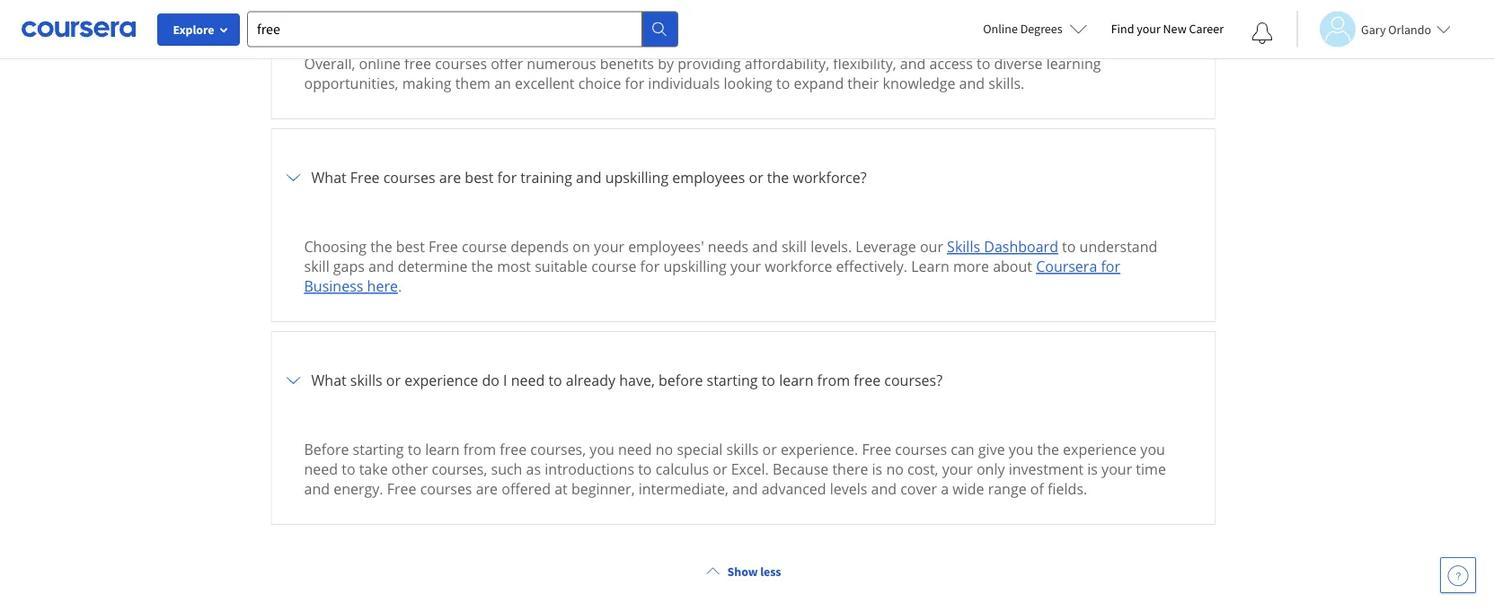 Task type: vqa. For each thing, say whether or not it's contained in the screenshot.
'cost,'
yes



Task type: describe. For each thing, give the bounding box(es) containing it.
before
[[304, 440, 349, 459]]

cost,
[[908, 460, 938, 479]]

employees'
[[628, 237, 704, 256]]

workforce?
[[793, 168, 867, 187]]

affordability,
[[745, 54, 829, 73]]

choosing
[[304, 237, 367, 256]]

overall, online free courses offer numerous benefits by providing affordability, flexibility, and access to diverse learning opportunities, making them an excellent choice for individuals looking to expand their knowledge and skills.
[[304, 54, 1101, 93]]

course inside to understand skill gaps and determine the most suitable course for upskilling your workforce effectively. learn more about
[[591, 257, 637, 276]]

your inside to understand skill gaps and determine the most suitable course for upskilling your workforce effectively. learn more about
[[730, 257, 761, 276]]

to right before
[[762, 371, 775, 390]]

courses?
[[884, 371, 943, 390]]

workforce
[[765, 257, 832, 276]]

introductions
[[545, 460, 634, 479]]

and down excel.
[[732, 480, 758, 499]]

and inside to understand skill gaps and determine the most suitable course for upskilling your workforce effectively. learn more about
[[368, 257, 394, 276]]

courses inside overall, online free courses offer numerous benefits by providing affordability, flexibility, and access to diverse learning opportunities, making them an excellent choice for individuals looking to expand their knowledge and skills.
[[435, 54, 487, 73]]

free inside overall, online free courses offer numerous benefits by providing affordability, flexibility, and access to diverse learning opportunities, making them an excellent choice for individuals looking to expand their knowledge and skills.
[[404, 54, 431, 73]]

them
[[455, 73, 491, 93]]

other
[[392, 460, 428, 479]]

from inside dropdown button
[[817, 371, 850, 390]]

are inside dropdown button
[[439, 168, 461, 187]]

only
[[977, 460, 1005, 479]]

free up determine
[[429, 237, 458, 256]]

find
[[1111, 21, 1134, 37]]

degrees
[[1020, 21, 1063, 37]]

show notifications image
[[1252, 22, 1273, 44]]

and inside dropdown button
[[576, 168, 602, 187]]

range
[[988, 480, 1027, 499]]

numerous
[[527, 54, 596, 73]]

understand
[[1080, 237, 1158, 256]]

explore
[[173, 22, 214, 38]]

0 horizontal spatial courses,
[[432, 460, 487, 479]]

1 is from the left
[[872, 460, 883, 479]]

3 you from the left
[[1141, 440, 1165, 459]]

experience.
[[781, 440, 858, 459]]

choosing the best free course depends on your employees' needs and skill levels. leverage our skills dashboard
[[304, 237, 1058, 256]]

what for what skills or experience do i need to already have, before starting to learn from free courses?
[[311, 371, 347, 390]]

employees
[[672, 168, 745, 187]]

2 you from the left
[[1009, 440, 1034, 459]]

suitable
[[535, 257, 588, 276]]

free inside dropdown button
[[350, 168, 380, 187]]

experience inside dropdown button
[[404, 371, 478, 390]]

skills
[[947, 237, 980, 256]]

or inside what skills or experience do i need to already have, before starting to learn from free courses? dropdown button
[[386, 371, 401, 390]]

online degrees
[[983, 21, 1063, 37]]

for inside dropdown button
[[497, 168, 517, 187]]

what free courses are best for training and upskilling employees or the workforce? button
[[283, 140, 1204, 215]]

to up "other"
[[408, 440, 421, 459]]

diverse
[[994, 54, 1043, 73]]

coursera for business here
[[304, 257, 1120, 296]]

before
[[659, 371, 703, 390]]

to up skills.
[[977, 54, 990, 73]]

chevron right image for what free courses are best for training and upskilling employees or the workforce?
[[283, 167, 304, 188]]

by
[[658, 54, 674, 73]]

knowledge
[[883, 73, 955, 93]]

for inside to understand skill gaps and determine the most suitable course for upskilling your workforce effectively. learn more about
[[640, 257, 660, 276]]

show less button
[[699, 556, 788, 588]]

courses inside what free courses are best for training and upskilling employees or the workforce? dropdown button
[[383, 168, 435, 187]]

need inside what skills or experience do i need to already have, before starting to learn from free courses? dropdown button
[[511, 371, 545, 390]]

our
[[920, 237, 943, 256]]

upskilling inside what free courses are best for training and upskilling employees or the workforce? dropdown button
[[605, 168, 669, 187]]

what free courses are best for training and upskilling employees or the workforce?
[[311, 168, 867, 187]]

do
[[482, 371, 499, 390]]

or inside what free courses are best for training and upskilling employees or the workforce? dropdown button
[[749, 168, 763, 187]]

have,
[[619, 371, 655, 390]]

skills dashboard link
[[947, 237, 1058, 256]]

2 horizontal spatial need
[[618, 440, 652, 459]]

benefits
[[600, 54, 654, 73]]

career
[[1189, 21, 1224, 37]]

show less
[[727, 564, 781, 580]]

the inside dropdown button
[[767, 168, 789, 187]]

levels.
[[811, 237, 852, 256]]

providing
[[678, 54, 741, 73]]

individuals
[[648, 73, 720, 93]]

your right on
[[594, 237, 624, 256]]

needs
[[708, 237, 749, 256]]

less
[[760, 564, 781, 580]]

0 horizontal spatial best
[[396, 237, 425, 256]]

and left cover
[[871, 480, 897, 499]]

0 horizontal spatial need
[[304, 460, 338, 479]]

time
[[1136, 460, 1166, 479]]

an
[[494, 73, 511, 93]]

the inside the before starting to learn from free courses, you need no special skills or experience. free courses can give you the experience you need to take other courses, such as introductions to calculus or excel. because there is no cost, your only investment is your time and energy. free courses are offered at beginner, intermediate, and advanced levels and cover a wide range of fields.
[[1037, 440, 1059, 459]]

experience inside the before starting to learn from free courses, you need no special skills or experience. free courses can give you the experience you need to take other courses, such as introductions to calculus or excel. because there is no cost, your only investment is your time and energy. free courses are offered at beginner, intermediate, and advanced levels and cover a wide range of fields.
[[1063, 440, 1137, 459]]

what for what free courses are best for training and upskilling employees or the workforce?
[[311, 168, 347, 187]]

skills inside the before starting to learn from free courses, you need no special skills or experience. free courses can give you the experience you need to take other courses, such as introductions to calculus or excel. because there is no cost, your only investment is your time and energy. free courses are offered at beginner, intermediate, and advanced levels and cover a wide range of fields.
[[726, 440, 759, 459]]

upskilling inside to understand skill gaps and determine the most suitable course for upskilling your workforce effectively. learn more about
[[663, 257, 727, 276]]

chevron right image for what skills or experience do i need to already have, before starting to learn from free courses?
[[283, 370, 304, 392]]

most
[[497, 257, 531, 276]]

help center image
[[1447, 565, 1469, 587]]

online
[[983, 21, 1018, 37]]

new
[[1163, 21, 1187, 37]]

levels
[[830, 480, 867, 499]]

free down "other"
[[387, 480, 416, 499]]

orlando
[[1388, 21, 1431, 37]]

skills.
[[989, 73, 1025, 93]]

and down before
[[304, 480, 330, 499]]

their
[[848, 73, 879, 93]]

fields.
[[1048, 480, 1087, 499]]

about
[[993, 257, 1032, 276]]

skills inside what skills or experience do i need to already have, before starting to learn from free courses? dropdown button
[[350, 371, 382, 390]]

learning
[[1046, 54, 1101, 73]]

leverage
[[856, 237, 916, 256]]

the inside to understand skill gaps and determine the most suitable course for upskilling your workforce effectively. learn more about
[[471, 257, 493, 276]]

0 horizontal spatial no
[[656, 440, 673, 459]]

here
[[367, 277, 398, 296]]

cover
[[901, 480, 937, 499]]

training
[[521, 168, 572, 187]]

opportunities,
[[304, 73, 399, 93]]



Task type: locate. For each thing, give the bounding box(es) containing it.
0 horizontal spatial course
[[462, 237, 507, 256]]

.
[[398, 277, 402, 296]]

list item
[[320, 0, 1183, 36]]

0 horizontal spatial learn
[[425, 440, 460, 459]]

gary orlando
[[1361, 21, 1431, 37]]

gaps
[[333, 257, 365, 276]]

1 horizontal spatial learn
[[779, 371, 814, 390]]

2 horizontal spatial you
[[1141, 440, 1165, 459]]

upskilling down choosing the best free course depends on your employees' needs and skill levels. leverage our skills dashboard
[[663, 257, 727, 276]]

to inside to understand skill gaps and determine the most suitable course for upskilling your workforce effectively. learn more about
[[1062, 237, 1076, 256]]

1 vertical spatial learn
[[425, 440, 460, 459]]

1 horizontal spatial starting
[[707, 371, 758, 390]]

online degrees button
[[969, 9, 1102, 49]]

0 horizontal spatial from
[[463, 440, 496, 459]]

learn inside the before starting to learn from free courses, you need no special skills or experience. free courses can give you the experience you need to take other courses, such as introductions to calculus or excel. because there is no cost, your only investment is your time and energy. free courses are offered at beginner, intermediate, and advanced levels and cover a wide range of fields.
[[425, 440, 460, 459]]

2 is from the left
[[1087, 460, 1098, 479]]

find your new career
[[1111, 21, 1224, 37]]

at
[[555, 480, 568, 499]]

as
[[526, 460, 541, 479]]

what up choosing
[[311, 168, 347, 187]]

before starting to learn from free courses, you need no special skills or experience. free courses can give you the experience you need to take other courses, such as introductions to calculus or excel. because there is no cost, your only investment is your time and energy. free courses are offered at beginner, intermediate, and advanced levels and cover a wide range of fields.
[[304, 440, 1166, 499]]

1 vertical spatial are
[[476, 480, 498, 499]]

free up 'there'
[[862, 440, 891, 459]]

for inside coursera for business here
[[1101, 257, 1120, 276]]

courses, left such in the left bottom of the page
[[432, 460, 487, 479]]

free
[[404, 54, 431, 73], [854, 371, 881, 390], [500, 440, 527, 459]]

0 horizontal spatial you
[[590, 440, 614, 459]]

and down access
[[959, 73, 985, 93]]

starting inside dropdown button
[[707, 371, 758, 390]]

chevron right image up choosing
[[283, 167, 304, 188]]

advanced
[[762, 480, 826, 499]]

skills
[[350, 371, 382, 390], [726, 440, 759, 459]]

such
[[491, 460, 522, 479]]

need down before
[[304, 460, 338, 479]]

making
[[402, 73, 451, 93]]

you right give
[[1009, 440, 1034, 459]]

excellent
[[515, 73, 575, 93]]

upskilling
[[605, 168, 669, 187], [663, 257, 727, 276]]

wide
[[953, 480, 984, 499]]

0 vertical spatial from
[[817, 371, 850, 390]]

skill
[[782, 237, 807, 256], [304, 257, 329, 276]]

determine
[[398, 257, 468, 276]]

course up most
[[462, 237, 507, 256]]

0 horizontal spatial free
[[404, 54, 431, 73]]

to understand skill gaps and determine the most suitable course for upskilling your workforce effectively. learn more about
[[304, 237, 1158, 276]]

choice
[[578, 73, 621, 93]]

skill up business
[[304, 257, 329, 276]]

1 vertical spatial best
[[396, 237, 425, 256]]

to left already
[[548, 371, 562, 390]]

your right find
[[1137, 21, 1161, 37]]

1 vertical spatial skills
[[726, 440, 759, 459]]

chevron right image
[[283, 167, 304, 188], [283, 370, 304, 392]]

learn up "other"
[[425, 440, 460, 459]]

0 horizontal spatial skill
[[304, 257, 329, 276]]

0 horizontal spatial is
[[872, 460, 883, 479]]

0 vertical spatial what
[[311, 168, 347, 187]]

best up determine
[[396, 237, 425, 256]]

and up the here
[[368, 257, 394, 276]]

1 vertical spatial free
[[854, 371, 881, 390]]

0 vertical spatial best
[[465, 168, 494, 187]]

free inside the before starting to learn from free courses, you need no special skills or experience. free courses can give you the experience you need to take other courses, such as introductions to calculus or excel. because there is no cost, your only investment is your time and energy. free courses are offered at beginner, intermediate, and advanced levels and cover a wide range of fields.
[[500, 440, 527, 459]]

coursera image
[[22, 15, 136, 43]]

1 chevron right image from the top
[[283, 167, 304, 188]]

for
[[625, 73, 644, 93], [497, 168, 517, 187], [640, 257, 660, 276], [1101, 257, 1120, 276]]

overall,
[[304, 54, 355, 73]]

of
[[1030, 480, 1044, 499]]

to down affordability,
[[776, 73, 790, 93]]

the up the here
[[370, 237, 392, 256]]

upskilling left the employees
[[605, 168, 669, 187]]

1 vertical spatial experience
[[1063, 440, 1137, 459]]

free up choosing
[[350, 168, 380, 187]]

best left training
[[465, 168, 494, 187]]

your down can
[[942, 460, 973, 479]]

access
[[929, 54, 973, 73]]

starting inside the before starting to learn from free courses, you need no special skills or experience. free courses can give you the experience you need to take other courses, such as introductions to calculus or excel. because there is no cost, your only investment is your time and energy. free courses are offered at beginner, intermediate, and advanced levels and cover a wide range of fields.
[[353, 440, 404, 459]]

is right investment at the right bottom of the page
[[1087, 460, 1098, 479]]

free up making
[[404, 54, 431, 73]]

skills up excel.
[[726, 440, 759, 459]]

what skills or experience do i need to already have, before starting to learn from free courses? button
[[283, 343, 1204, 418]]

1 horizontal spatial free
[[500, 440, 527, 459]]

1 horizontal spatial need
[[511, 371, 545, 390]]

investment
[[1009, 460, 1084, 479]]

2 vertical spatial free
[[500, 440, 527, 459]]

and right needs
[[752, 237, 778, 256]]

chevron right image inside what skills or experience do i need to already have, before starting to learn from free courses? dropdown button
[[283, 370, 304, 392]]

no
[[656, 440, 673, 459], [886, 460, 904, 479]]

starting
[[707, 371, 758, 390], [353, 440, 404, 459]]

calculus
[[656, 460, 709, 479]]

1 horizontal spatial course
[[591, 257, 637, 276]]

are
[[439, 168, 461, 187], [476, 480, 498, 499]]

1 vertical spatial upskilling
[[663, 257, 727, 276]]

beginner,
[[571, 480, 635, 499]]

free inside dropdown button
[[854, 371, 881, 390]]

1 horizontal spatial skill
[[782, 237, 807, 256]]

chevron right image up before
[[283, 370, 304, 392]]

gary orlando button
[[1297, 11, 1451, 47]]

courses, up the as
[[530, 440, 586, 459]]

online
[[359, 54, 401, 73]]

dashboard
[[984, 237, 1058, 256]]

to
[[977, 54, 990, 73], [776, 73, 790, 93], [1062, 237, 1076, 256], [548, 371, 562, 390], [762, 371, 775, 390], [408, 440, 421, 459], [342, 460, 355, 479], [638, 460, 652, 479]]

1 vertical spatial starting
[[353, 440, 404, 459]]

need right "i"
[[511, 371, 545, 390]]

1 horizontal spatial experience
[[1063, 440, 1137, 459]]

0 vertical spatial upskilling
[[605, 168, 669, 187]]

flexibility,
[[833, 54, 896, 73]]

i
[[503, 371, 507, 390]]

free
[[350, 168, 380, 187], [429, 237, 458, 256], [862, 440, 891, 459], [387, 480, 416, 499]]

0 horizontal spatial starting
[[353, 440, 404, 459]]

None search field
[[247, 11, 678, 47]]

for inside overall, online free courses offer numerous benefits by providing affordability, flexibility, and access to diverse learning opportunities, making them an excellent choice for individuals looking to expand their knowledge and skills.
[[625, 73, 644, 93]]

and right training
[[576, 168, 602, 187]]

free left courses?
[[854, 371, 881, 390]]

courses,
[[530, 440, 586, 459], [432, 460, 487, 479]]

from up such in the left bottom of the page
[[463, 440, 496, 459]]

experience left do
[[404, 371, 478, 390]]

1 what from the top
[[311, 168, 347, 187]]

what up before
[[311, 371, 347, 390]]

starting up take
[[353, 440, 404, 459]]

1 horizontal spatial is
[[1087, 460, 1098, 479]]

what
[[311, 168, 347, 187], [311, 371, 347, 390]]

0 vertical spatial learn
[[779, 371, 814, 390]]

you up time
[[1141, 440, 1165, 459]]

your left time
[[1102, 460, 1132, 479]]

depends
[[511, 237, 569, 256]]

0 vertical spatial are
[[439, 168, 461, 187]]

no up calculus
[[656, 440, 673, 459]]

special
[[677, 440, 723, 459]]

is right 'there'
[[872, 460, 883, 479]]

the left most
[[471, 257, 493, 276]]

best inside dropdown button
[[465, 168, 494, 187]]

course right suitable
[[591, 257, 637, 276]]

to up coursera at the right top of the page
[[1062, 237, 1076, 256]]

What do you want to learn? text field
[[247, 11, 642, 47]]

1 horizontal spatial are
[[476, 480, 498, 499]]

learn up experience. at bottom right
[[779, 371, 814, 390]]

skill up workforce
[[782, 237, 807, 256]]

1 vertical spatial from
[[463, 440, 496, 459]]

0 vertical spatial chevron right image
[[283, 167, 304, 188]]

or
[[749, 168, 763, 187], [386, 371, 401, 390], [762, 440, 777, 459], [713, 460, 727, 479]]

learn
[[911, 257, 949, 276]]

for down benefits
[[625, 73, 644, 93]]

more
[[953, 257, 989, 276]]

0 horizontal spatial skills
[[350, 371, 382, 390]]

to left calculus
[[638, 460, 652, 479]]

1 horizontal spatial best
[[465, 168, 494, 187]]

need up introductions
[[618, 440, 652, 459]]

courses
[[435, 54, 487, 73], [383, 168, 435, 187], [895, 440, 947, 459], [420, 480, 472, 499]]

find your new career link
[[1102, 18, 1233, 40]]

free up such in the left bottom of the page
[[500, 440, 527, 459]]

the up investment at the right bottom of the page
[[1037, 440, 1059, 459]]

a
[[941, 480, 949, 499]]

0 vertical spatial experience
[[404, 371, 478, 390]]

excel.
[[731, 460, 769, 479]]

2 chevron right image from the top
[[283, 370, 304, 392]]

intermediate,
[[639, 480, 729, 499]]

no left cost, in the bottom right of the page
[[886, 460, 904, 479]]

0 horizontal spatial are
[[439, 168, 461, 187]]

from up experience. at bottom right
[[817, 371, 850, 390]]

what skills or experience do i need to already have, before starting to learn from free courses?
[[311, 371, 943, 390]]

from inside the before starting to learn from free courses, you need no special skills or experience. free courses can give you the experience you need to take other courses, such as introductions to calculus or excel. because there is no cost, your only investment is your time and energy. free courses are offered at beginner, intermediate, and advanced levels and cover a wide range of fields.
[[463, 440, 496, 459]]

show
[[727, 564, 758, 580]]

1 you from the left
[[590, 440, 614, 459]]

coursera for business here link
[[304, 257, 1120, 296]]

and up the 'knowledge'
[[900, 54, 926, 73]]

0 vertical spatial starting
[[707, 371, 758, 390]]

your
[[1137, 21, 1161, 37], [594, 237, 624, 256], [730, 257, 761, 276], [942, 460, 973, 479], [1102, 460, 1132, 479]]

1 horizontal spatial no
[[886, 460, 904, 479]]

business
[[304, 277, 363, 296]]

skills up take
[[350, 371, 382, 390]]

need
[[511, 371, 545, 390], [618, 440, 652, 459], [304, 460, 338, 479]]

your down needs
[[730, 257, 761, 276]]

1 horizontal spatial you
[[1009, 440, 1034, 459]]

the left workforce?
[[767, 168, 789, 187]]

1 horizontal spatial from
[[817, 371, 850, 390]]

0 vertical spatial skills
[[350, 371, 382, 390]]

can
[[951, 440, 975, 459]]

you up introductions
[[590, 440, 614, 459]]

2 what from the top
[[311, 371, 347, 390]]

1 vertical spatial what
[[311, 371, 347, 390]]

2 horizontal spatial free
[[854, 371, 881, 390]]

for down understand
[[1101, 257, 1120, 276]]

are inside the before starting to learn from free courses, you need no special skills or experience. free courses can give you the experience you need to take other courses, such as introductions to calculus or excel. because there is no cost, your only investment is your time and energy. free courses are offered at beginner, intermediate, and advanced levels and cover a wide range of fields.
[[476, 480, 498, 499]]

experience up fields.
[[1063, 440, 1137, 459]]

explore button
[[157, 13, 240, 46]]

1 horizontal spatial skills
[[726, 440, 759, 459]]

starting right before
[[707, 371, 758, 390]]

expand
[[794, 73, 844, 93]]

best
[[465, 168, 494, 187], [396, 237, 425, 256]]

energy.
[[334, 480, 383, 499]]

to up energy.
[[342, 460, 355, 479]]

is
[[872, 460, 883, 479], [1087, 460, 1098, 479]]

learn inside dropdown button
[[779, 371, 814, 390]]

chevron right image inside what free courses are best for training and upskilling employees or the workforce? dropdown button
[[283, 167, 304, 188]]

offered
[[502, 480, 551, 499]]

experience
[[404, 371, 478, 390], [1063, 440, 1137, 459]]

there
[[832, 460, 868, 479]]

1 horizontal spatial courses,
[[530, 440, 586, 459]]

skill inside to understand skill gaps and determine the most suitable course for upskilling your workforce effectively. learn more about
[[304, 257, 329, 276]]

for left training
[[497, 168, 517, 187]]

0 horizontal spatial experience
[[404, 371, 478, 390]]

1 vertical spatial chevron right image
[[283, 370, 304, 392]]

on
[[573, 237, 590, 256]]

for down employees'
[[640, 257, 660, 276]]

offer
[[491, 54, 523, 73]]

already
[[566, 371, 616, 390]]

give
[[978, 440, 1005, 459]]

effectively.
[[836, 257, 908, 276]]

0 vertical spatial free
[[404, 54, 431, 73]]



